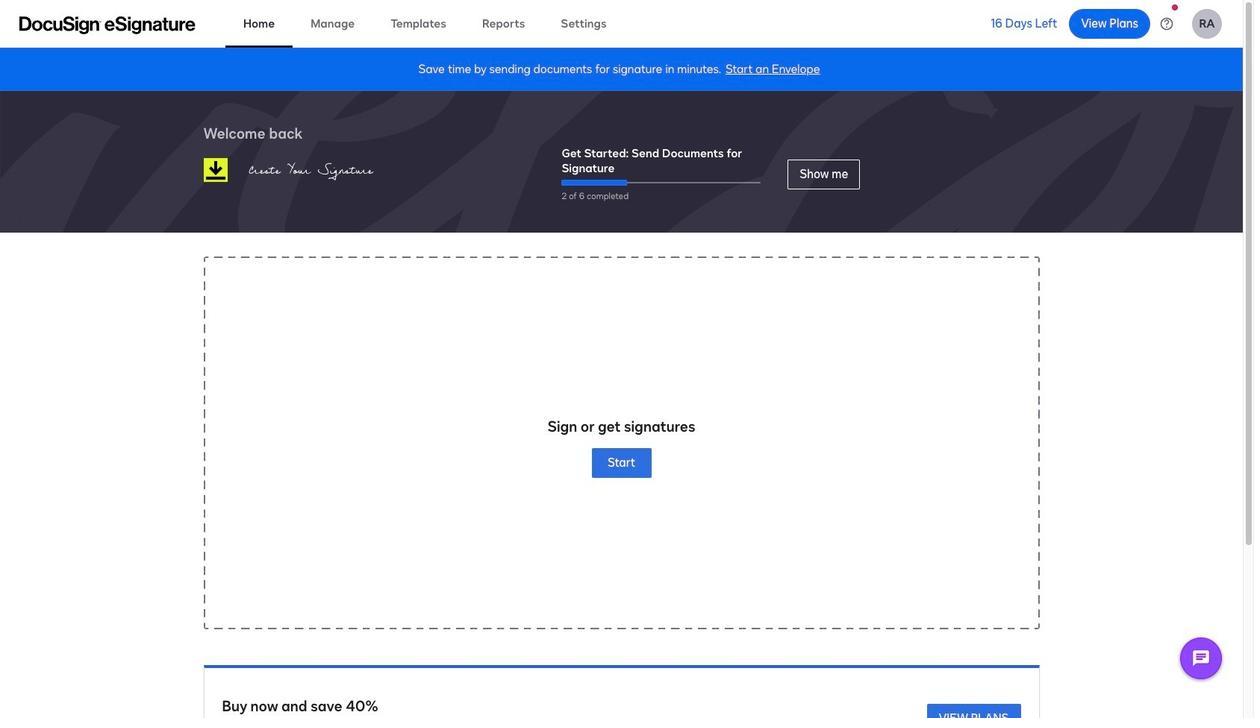 Task type: describe. For each thing, give the bounding box(es) containing it.
docusign esignature image
[[19, 16, 196, 34]]



Task type: locate. For each thing, give the bounding box(es) containing it.
docusignlogo image
[[203, 158, 227, 182]]



Task type: vqa. For each thing, say whether or not it's contained in the screenshot.
DocuSign eSignature IMAGE
yes



